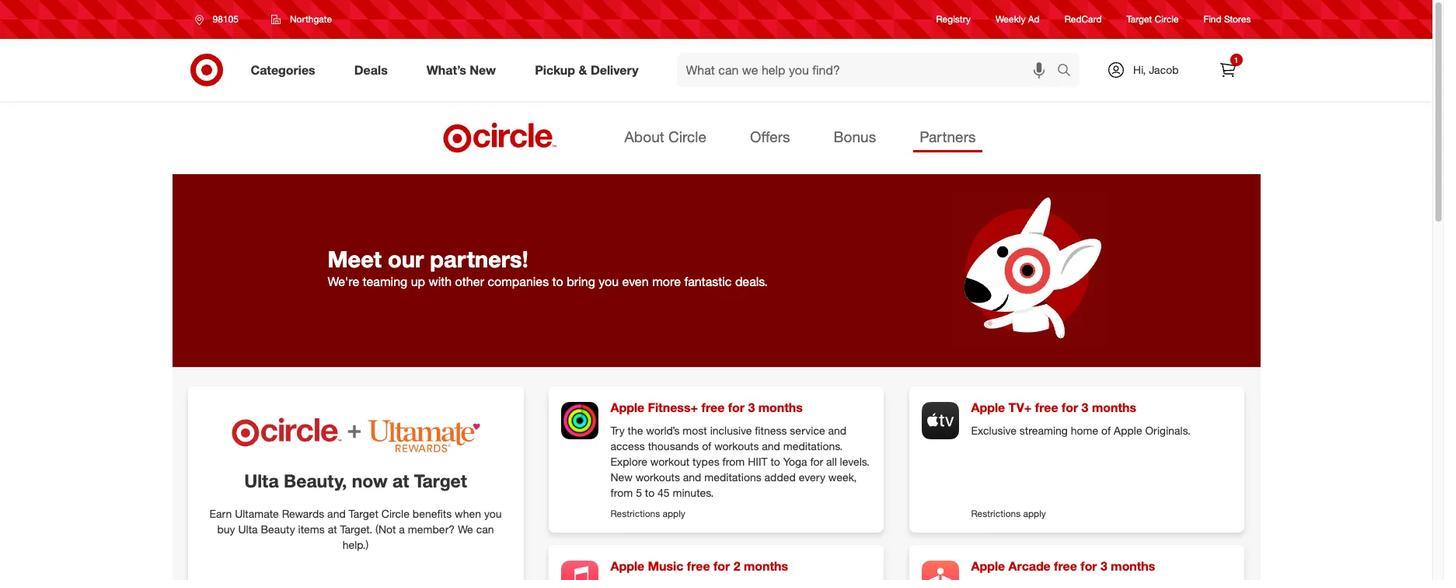 Task type: vqa. For each thing, say whether or not it's contained in the screenshot.
"Sign in"
no



Task type: locate. For each thing, give the bounding box(es) containing it.
hi, jacob
[[1134, 63, 1179, 76]]

0 vertical spatial circle
[[1155, 14, 1179, 25]]

buy
[[217, 523, 235, 536]]

target circle
[[1127, 14, 1179, 25]]

at right now
[[393, 470, 409, 492]]

restrictions apply down the 5
[[611, 508, 686, 519]]

new inside try the world's most inclusive fitness service and access thousands of workouts and meditations. explore workout types from hiit to yoga for all levels. new workouts and meditations added every week, from 5 to 45 minutes.
[[611, 470, 633, 484]]

thousands
[[648, 439, 699, 453]]

1 vertical spatial you
[[484, 507, 502, 520]]

at inside earn ultamate rewards and target circle benefits when you buy ulta beauty items at target. (not a member? we can help.)
[[328, 523, 337, 536]]

streaming
[[1020, 424, 1068, 437]]

1 vertical spatial at
[[328, 523, 337, 536]]

delivery
[[591, 62, 639, 77]]

2 restrictions apply from the left
[[972, 508, 1047, 519]]

0 horizontal spatial you
[[484, 507, 502, 520]]

apple up exclusive
[[972, 400, 1006, 415]]

2 vertical spatial to
[[645, 486, 655, 499]]

1 horizontal spatial new
[[611, 470, 633, 484]]

circle up a
[[382, 507, 410, 520]]

0 horizontal spatial at
[[328, 523, 337, 536]]

about
[[625, 128, 665, 145]]

2 apply from the left
[[1024, 508, 1047, 519]]

more
[[653, 274, 681, 289]]

deals link
[[341, 53, 407, 87]]

target up target.
[[349, 507, 379, 520]]

apply for fitness+
[[663, 508, 686, 519]]

new right the what's
[[470, 62, 496, 77]]

target inside earn ultamate rewards and target circle benefits when you buy ulta beauty items at target. (not a member? we can help.)
[[349, 507, 379, 520]]

you up can
[[484, 507, 502, 520]]

exclusive streaming home of apple originals.
[[972, 424, 1191, 437]]

2 vertical spatial target
[[349, 507, 379, 520]]

target up hi,
[[1127, 14, 1153, 25]]

1 horizontal spatial apply
[[1024, 508, 1047, 519]]

0 vertical spatial of
[[1102, 424, 1111, 437]]

ulta down ultamate
[[238, 523, 258, 536]]

free right the music
[[687, 558, 710, 574]]

for up exclusive streaming home of apple originals.
[[1062, 400, 1079, 415]]

1 link
[[1211, 53, 1245, 87]]

fitness+
[[648, 400, 698, 415]]

target for ulta beauty, now at target
[[414, 470, 467, 492]]

1 restrictions from the left
[[611, 508, 660, 519]]

0 horizontal spatial of
[[702, 439, 712, 453]]

1 horizontal spatial to
[[645, 486, 655, 499]]

deals
[[354, 62, 388, 77]]

workouts down inclusive
[[715, 439, 759, 453]]

circle for about circle
[[669, 128, 707, 145]]

at right items
[[328, 523, 337, 536]]

for for apple arcade free for 3 months
[[1081, 558, 1098, 574]]

music
[[648, 558, 684, 574]]

for left all
[[811, 455, 824, 468]]

and up meditations.
[[829, 424, 847, 437]]

apply up arcade
[[1024, 508, 1047, 519]]

circle
[[1155, 14, 1179, 25], [669, 128, 707, 145], [382, 507, 410, 520]]

bonus
[[834, 128, 876, 145]]

target up "benefits"
[[414, 470, 467, 492]]

for
[[728, 400, 745, 415], [1062, 400, 1079, 415], [811, 455, 824, 468], [714, 558, 730, 574], [1081, 558, 1098, 574]]

from up meditations
[[723, 455, 745, 468]]

0 horizontal spatial from
[[611, 486, 633, 499]]

when
[[455, 507, 481, 520]]

1 horizontal spatial target
[[414, 470, 467, 492]]

for left 2
[[714, 558, 730, 574]]

3 up inclusive
[[748, 400, 755, 415]]

0 vertical spatial new
[[470, 62, 496, 77]]

circle left find
[[1155, 14, 1179, 25]]

restrictions apply for tv+
[[972, 508, 1047, 519]]

for up inclusive
[[728, 400, 745, 415]]

categories link
[[238, 53, 335, 87]]

bring
[[567, 274, 596, 289]]

apple left arcade
[[972, 558, 1006, 574]]

0 horizontal spatial restrictions
[[611, 508, 660, 519]]

free up inclusive
[[702, 400, 725, 415]]

you
[[599, 274, 619, 289], [484, 507, 502, 520]]

1 vertical spatial of
[[702, 439, 712, 453]]

1 restrictions apply from the left
[[611, 508, 686, 519]]

ulta beauty, now at target
[[244, 470, 467, 492]]

for for apple fitness+ free for 3 months
[[728, 400, 745, 415]]

partners
[[920, 128, 976, 145]]

for for apple music free for 2 months
[[714, 558, 730, 574]]

3 inside apple arcade free for 3 months button
[[1101, 558, 1108, 574]]

0 horizontal spatial 3
[[748, 400, 755, 415]]

1 horizontal spatial workouts
[[715, 439, 759, 453]]

apple for apple fitness+ free for 3 months
[[611, 400, 645, 415]]

3 right arcade
[[1101, 558, 1108, 574]]

to right the 5
[[645, 486, 655, 499]]

for for apple tv+ free for 3 months
[[1062, 400, 1079, 415]]

workouts up "45"
[[636, 470, 680, 484]]

earn
[[210, 507, 232, 520]]

apple left the music
[[611, 558, 645, 574]]

1 horizontal spatial 3
[[1082, 400, 1089, 415]]

apply down "45"
[[663, 508, 686, 519]]

of up types
[[702, 439, 712, 453]]

months for apple tv+ free for 3 months
[[1092, 400, 1137, 415]]

months for apple arcade free for 3 months
[[1111, 558, 1156, 574]]

partners!
[[430, 245, 529, 273]]

circle inside "link"
[[669, 128, 707, 145]]

1 horizontal spatial of
[[1102, 424, 1111, 437]]

about circle link
[[619, 123, 713, 153]]

1 horizontal spatial circle
[[669, 128, 707, 145]]

2 restrictions from the left
[[972, 508, 1021, 519]]

restrictions for fitness+
[[611, 508, 660, 519]]

workout
[[651, 455, 690, 468]]

free right arcade
[[1055, 558, 1078, 574]]

1 apply from the left
[[663, 508, 686, 519]]

added
[[765, 470, 796, 484]]

and
[[829, 424, 847, 437], [762, 439, 781, 453], [683, 470, 702, 484], [327, 507, 346, 520]]

0 horizontal spatial apply
[[663, 508, 686, 519]]

3
[[748, 400, 755, 415], [1082, 400, 1089, 415], [1101, 558, 1108, 574]]

45
[[658, 486, 670, 499]]

0 horizontal spatial to
[[553, 274, 564, 289]]

deals.
[[736, 274, 768, 289]]

months inside apple music free for 2 months button
[[744, 558, 789, 574]]

yoga
[[784, 455, 808, 468]]

arcade
[[1009, 558, 1051, 574]]

for right arcade
[[1081, 558, 1098, 574]]

hi,
[[1134, 63, 1146, 76]]

0 horizontal spatial workouts
[[636, 470, 680, 484]]

restrictions apply for fitness+
[[611, 508, 686, 519]]

from left the 5
[[611, 486, 633, 499]]

3 for apple fitness+ free for 3 months
[[748, 400, 755, 415]]

2 horizontal spatial circle
[[1155, 14, 1179, 25]]

0 vertical spatial at
[[393, 470, 409, 492]]

0 horizontal spatial new
[[470, 62, 496, 77]]

free for music
[[687, 558, 710, 574]]

northgate
[[290, 13, 332, 25]]

ulta inside earn ultamate rewards and target circle benefits when you buy ulta beauty items at target. (not a member? we can help.)
[[238, 523, 258, 536]]

and up target.
[[327, 507, 346, 520]]

apple for apple tv+ free for 3 months
[[972, 400, 1006, 415]]

apple up the
[[611, 400, 645, 415]]

pickup
[[535, 62, 575, 77]]

ulta up ultamate
[[244, 470, 279, 492]]

the
[[628, 424, 643, 437]]

1 vertical spatial circle
[[669, 128, 707, 145]]

to left bring
[[553, 274, 564, 289]]

restrictions
[[611, 508, 660, 519], [972, 508, 1021, 519]]

0 vertical spatial you
[[599, 274, 619, 289]]

you left 'even'
[[599, 274, 619, 289]]

member?
[[408, 523, 455, 536]]

meet our partners! we're teaming up with other companies to bring you even more fantastic deals.
[[328, 245, 768, 289]]

circle for target circle
[[1155, 14, 1179, 25]]

ulta
[[244, 470, 279, 492], [238, 523, 258, 536]]

home
[[1071, 424, 1099, 437]]

apple fitness+ free for 3 months
[[611, 400, 803, 415]]

2 horizontal spatial target
[[1127, 14, 1153, 25]]

0 vertical spatial workouts
[[715, 439, 759, 453]]

types
[[693, 455, 720, 468]]

What can we help you find? suggestions appear below search field
[[677, 53, 1061, 87]]

1 horizontal spatial you
[[599, 274, 619, 289]]

restrictions apply up arcade
[[972, 508, 1047, 519]]

98105 button
[[185, 5, 255, 33]]

restrictions up arcade
[[972, 508, 1021, 519]]

from
[[723, 455, 745, 468], [611, 486, 633, 499]]

ad
[[1029, 14, 1040, 25]]

(not
[[376, 523, 396, 536]]

new down the explore
[[611, 470, 633, 484]]

to up added
[[771, 455, 781, 468]]

originals.
[[1146, 424, 1191, 437]]

98105
[[213, 13, 239, 25]]

months inside apple arcade free for 3 months button
[[1111, 558, 1156, 574]]

apple tv+ free for 3 months
[[972, 400, 1137, 415]]

find
[[1204, 14, 1222, 25]]

apple left originals.
[[1114, 424, 1143, 437]]

search button
[[1051, 53, 1088, 90]]

1 vertical spatial ulta
[[238, 523, 258, 536]]

restrictions down the 5
[[611, 508, 660, 519]]

1 vertical spatial target
[[414, 470, 467, 492]]

months
[[759, 400, 803, 415], [1092, 400, 1137, 415], [744, 558, 789, 574], [1111, 558, 1156, 574]]

3 up home
[[1082, 400, 1089, 415]]

1 horizontal spatial from
[[723, 455, 745, 468]]

1 horizontal spatial restrictions apply
[[972, 508, 1047, 519]]

you inside meet our partners! we're teaming up with other companies to bring you even more fantastic deals.
[[599, 274, 619, 289]]

apply
[[663, 508, 686, 519], [1024, 508, 1047, 519]]

free
[[702, 400, 725, 415], [1036, 400, 1059, 415], [687, 558, 710, 574], [1055, 558, 1078, 574]]

0 horizontal spatial circle
[[382, 507, 410, 520]]

new
[[470, 62, 496, 77], [611, 470, 633, 484]]

1 horizontal spatial at
[[393, 470, 409, 492]]

2 horizontal spatial to
[[771, 455, 781, 468]]

circle inside earn ultamate rewards and target circle benefits when you buy ulta beauty items at target. (not a member? we can help.)
[[382, 507, 410, 520]]

1 horizontal spatial restrictions
[[972, 508, 1021, 519]]

2 vertical spatial circle
[[382, 507, 410, 520]]

of right home
[[1102, 424, 1111, 437]]

workouts
[[715, 439, 759, 453], [636, 470, 680, 484]]

meet
[[328, 245, 382, 273]]

0 horizontal spatial target
[[349, 507, 379, 520]]

free up the streaming
[[1036, 400, 1059, 415]]

northgate button
[[261, 5, 342, 33]]

at
[[393, 470, 409, 492], [328, 523, 337, 536]]

0 vertical spatial to
[[553, 274, 564, 289]]

target.
[[340, 523, 373, 536]]

2 horizontal spatial 3
[[1101, 558, 1108, 574]]

a
[[399, 523, 405, 536]]

circle right about
[[669, 128, 707, 145]]

apple for apple music free for 2 months
[[611, 558, 645, 574]]

target circle logo image
[[441, 121, 559, 154]]

0 horizontal spatial restrictions apply
[[611, 508, 686, 519]]

1 vertical spatial new
[[611, 470, 633, 484]]



Task type: describe. For each thing, give the bounding box(es) containing it.
fitness
[[755, 424, 787, 437]]

2
[[734, 558, 741, 574]]

world's
[[646, 424, 680, 437]]

our
[[388, 245, 424, 273]]

you inside earn ultamate rewards and target circle benefits when you buy ulta beauty items at target. (not a member? we can help.)
[[484, 507, 502, 520]]

categories
[[251, 62, 315, 77]]

fantastic
[[685, 274, 732, 289]]

try the world's most inclusive fitness service and access thousands of workouts and meditations. explore workout types from hiit to yoga for all levels. new workouts and meditations added every week, from 5 to 45 minutes.
[[611, 424, 870, 499]]

access
[[611, 439, 645, 453]]

and up minutes.
[[683, 470, 702, 484]]

exclusive
[[972, 424, 1017, 437]]

up
[[411, 274, 425, 289]]

every
[[799, 470, 826, 484]]

and down fitness on the right
[[762, 439, 781, 453]]

target circle link
[[1127, 13, 1179, 26]]

apple for apple arcade free for 3 months
[[972, 558, 1006, 574]]

apple music free for 2 months
[[611, 558, 789, 574]]

meditations.
[[784, 439, 843, 453]]

offers link
[[744, 123, 797, 153]]

partners link
[[914, 123, 983, 153]]

earn ultamate rewards and target circle benefits when you buy ulta beauty items at target. (not a member? we can help.)
[[210, 507, 502, 551]]

companies
[[488, 274, 549, 289]]

offers
[[750, 128, 791, 145]]

about circle
[[625, 128, 707, 145]]

meditations
[[705, 470, 762, 484]]

&
[[579, 62, 587, 77]]

1
[[1235, 55, 1239, 65]]

find stores
[[1204, 14, 1252, 25]]

redcard link
[[1065, 13, 1102, 26]]

1 vertical spatial workouts
[[636, 470, 680, 484]]

even
[[622, 274, 649, 289]]

items
[[298, 523, 325, 536]]

what's new
[[427, 62, 496, 77]]

restrictions for tv+
[[972, 508, 1021, 519]]

of inside try the world's most inclusive fitness service and access thousands of workouts and meditations. explore workout types from hiit to yoga for all levels. new workouts and meditations added every week, from 5 to 45 minutes.
[[702, 439, 712, 453]]

beauty,
[[284, 470, 347, 492]]

bonus link
[[828, 123, 883, 153]]

3 for apple arcade free for 3 months
[[1101, 558, 1108, 574]]

weekly ad link
[[996, 13, 1040, 26]]

pickup & delivery
[[535, 62, 639, 77]]

other
[[455, 274, 484, 289]]

target for earn ultamate rewards and target circle benefits when you buy ulta beauty items at target. (not a member? we can help.)
[[349, 507, 379, 520]]

apply for tv+
[[1024, 508, 1047, 519]]

1 vertical spatial from
[[611, 486, 633, 499]]

all
[[827, 455, 837, 468]]

0 vertical spatial target
[[1127, 14, 1153, 25]]

stores
[[1225, 14, 1252, 25]]

search
[[1051, 63, 1088, 79]]

with
[[429, 274, 452, 289]]

minutes.
[[673, 486, 714, 499]]

most
[[683, 424, 707, 437]]

registry link
[[937, 13, 971, 26]]

tv+
[[1009, 400, 1032, 415]]

0 vertical spatial from
[[723, 455, 745, 468]]

find stores link
[[1204, 13, 1252, 26]]

free for fitness+
[[702, 400, 725, 415]]

free for tv+
[[1036, 400, 1059, 415]]

apple arcade free for 3 months button
[[909, 545, 1245, 580]]

0 vertical spatial ulta
[[244, 470, 279, 492]]

service
[[790, 424, 825, 437]]

3 for apple tv+ free for 3 months
[[1082, 400, 1089, 415]]

what's
[[427, 62, 466, 77]]

to inside meet our partners! we're teaming up with other companies to bring you even more fantastic deals.
[[553, 274, 564, 289]]

week,
[[829, 470, 857, 484]]

we
[[458, 523, 473, 536]]

rewards
[[282, 507, 324, 520]]

benefits
[[413, 507, 452, 520]]

weekly
[[996, 14, 1026, 25]]

what's new link
[[413, 53, 516, 87]]

months for apple music free for 2 months
[[744, 558, 789, 574]]

registry
[[937, 14, 971, 25]]

weekly ad
[[996, 14, 1040, 25]]

hiit
[[748, 455, 768, 468]]

levels.
[[840, 455, 870, 468]]

we're
[[328, 274, 359, 289]]

now
[[352, 470, 388, 492]]

and inside earn ultamate rewards and target circle benefits when you buy ulta beauty items at target. (not a member? we can help.)
[[327, 507, 346, 520]]

help.)
[[343, 538, 369, 551]]

redcard
[[1065, 14, 1102, 25]]

for inside try the world's most inclusive fitness service and access thousands of workouts and meditations. explore workout types from hiit to yoga for all levels. new workouts and meditations added every week, from 5 to 45 minutes.
[[811, 455, 824, 468]]

apple arcade free for 3 months
[[972, 558, 1156, 574]]

5
[[636, 486, 642, 499]]

ultamate
[[235, 507, 279, 520]]

months for apple fitness+ free for 3 months
[[759, 400, 803, 415]]

teaming
[[363, 274, 408, 289]]

explore
[[611, 455, 648, 468]]

beauty
[[261, 523, 295, 536]]

1 vertical spatial to
[[771, 455, 781, 468]]

free for arcade
[[1055, 558, 1078, 574]]



